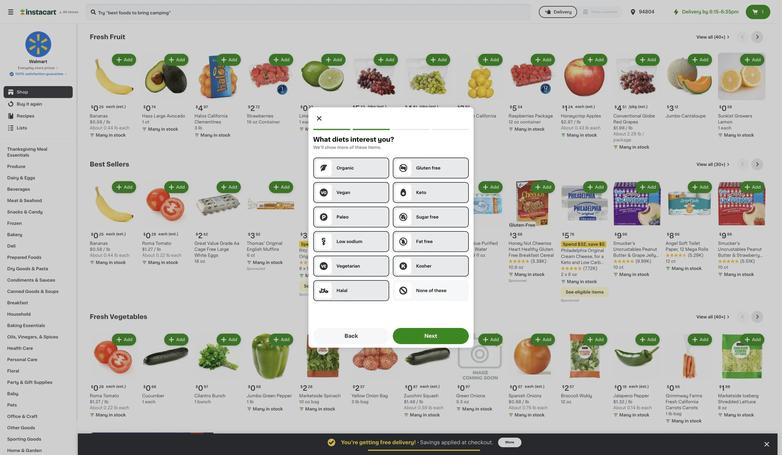 Task type: vqa. For each thing, say whether or not it's contained in the screenshot.


Task type: locate. For each thing, give the bounding box(es) containing it.
1 marketside from the left
[[299, 394, 323, 398]]

bananas down $ 0 25 at bottom
[[90, 242, 108, 246]]

2 up strawberries
[[250, 105, 255, 112]]

1 4 from the left
[[198, 105, 203, 112]]

great for 2
[[195, 242, 206, 246]]

1 view all (40+) button from the top
[[694, 31, 732, 43]]

1 vertical spatial 16
[[404, 253, 409, 258]]

these inside what diets interest you? we'll show more of these items.
[[355, 145, 367, 150]]

$ 4 51 /pkg (est.)
[[615, 105, 648, 112]]

3 4 from the left
[[617, 105, 622, 112]]

california right premium in the top of the page
[[476, 114, 496, 118]]

(9.99k)
[[636, 259, 652, 264]]

treatment tracker modal dialog
[[78, 434, 778, 456]]

68 for jumbo green pepper
[[256, 385, 261, 389]]

6
[[247, 253, 250, 258]]

eligible for 3
[[313, 284, 329, 289]]

2 horizontal spatial 18
[[623, 385, 627, 389]]

1 sandwich from the left
[[614, 259, 634, 264]]

1 uncrustables from the left
[[614, 248, 641, 252]]

25 for $ 0 25 each (est.)
[[99, 105, 104, 109]]

$ 0 97 up green onions 5.5 oz at bottom right
[[458, 385, 470, 392]]

1 9 from the left
[[617, 233, 622, 239]]

1 horizontal spatial large
[[217, 248, 229, 252]]

marketside inside marketside spinach 10 oz bag
[[299, 394, 323, 398]]

0 vertical spatial view all (40+) button
[[694, 31, 732, 43]]

each inside zucchini squash $1.48 / lb about 0.59 lb each
[[433, 406, 444, 410]]

uncrustables for grape
[[614, 248, 641, 252]]

0 horizontal spatial roma
[[90, 394, 102, 398]]

0 horizontal spatial package
[[381, 132, 399, 136]]

$1.24 each (estimated) element
[[561, 103, 609, 113]]

care down vinegars,
[[23, 347, 33, 351]]

0 horizontal spatial 16
[[247, 120, 252, 124]]

98 inside $ 1 98
[[726, 385, 730, 389]]

3 up 'honey' at the bottom
[[512, 233, 517, 239]]

1 horizontal spatial 42
[[311, 114, 316, 118]]

2 peanut from the left
[[747, 248, 762, 252]]

smucker's for smucker's uncrustables peanut butter & grape jelly sandwich
[[614, 242, 635, 246]]

$ 3 92 up premium in the top of the page
[[458, 105, 470, 112]]

service type group
[[539, 6, 622, 18]]

great
[[195, 242, 206, 246], [456, 242, 468, 246]]

2 onions from the left
[[527, 394, 542, 398]]

1 horizontal spatial value
[[469, 242, 481, 246]]

$4.51 per package (estimated) element
[[614, 103, 661, 113]]

1 vertical spatial breakfast
[[7, 301, 28, 305]]

10 ct down smucker's uncrustables peanut butter & grape jelly sandwich
[[614, 265, 624, 270]]

zucchini squash $1.48 / lb about 0.59 lb each
[[404, 394, 444, 410]]

globe
[[642, 114, 655, 118]]

diets
[[332, 136, 349, 143]]

0 horizontal spatial 18
[[195, 259, 199, 264]]

1 horizontal spatial save
[[588, 242, 598, 247]]

2 96 from the left
[[727, 233, 732, 236]]

1 save from the left
[[327, 242, 337, 247]]

eligible for 5
[[575, 290, 591, 294]]

$0.58 for 4
[[90, 120, 102, 124]]

9
[[617, 233, 622, 239], [722, 233, 727, 239]]

a
[[601, 255, 604, 259]]

deli link
[[4, 241, 73, 252]]

1 vertical spatial $ 0 28
[[91, 385, 104, 392]]

1 horizontal spatial 96
[[727, 233, 732, 236]]

stock
[[166, 127, 178, 131], [323, 127, 335, 131], [533, 127, 545, 131], [114, 133, 126, 137], [219, 133, 231, 137], [585, 133, 597, 137], [742, 133, 754, 137], [376, 139, 388, 143], [638, 145, 650, 149], [114, 261, 126, 265], [166, 261, 178, 265], [271, 261, 283, 265], [428, 261, 440, 265], [376, 267, 388, 271], [690, 267, 702, 271], [533, 273, 545, 277], [638, 273, 650, 277], [742, 273, 754, 277], [323, 274, 335, 278], [585, 280, 597, 284], [271, 407, 283, 412], [323, 407, 335, 412], [480, 407, 492, 412], [114, 413, 126, 418], [428, 413, 440, 418], [533, 413, 545, 418], [638, 413, 650, 418], [742, 413, 754, 418], [690, 419, 702, 423]]

1 57 from the left
[[360, 385, 365, 389]]

these right the none
[[434, 289, 447, 293]]

$ 3 92 for thomas' original english muffins
[[248, 233, 261, 239]]

candy
[[28, 210, 43, 214]]

gluten inside 'honey nut cheerios heart healthy gluten free breakfast cereal'
[[539, 248, 553, 252]]

1 horizontal spatial $ 2 57
[[562, 385, 574, 392]]

checkout.
[[468, 441, 493, 445]]

& right dairy
[[20, 176, 23, 180]]

1 vertical spatial 72
[[413, 233, 417, 236]]

original down ritz
[[299, 255, 316, 259]]

shop link
[[4, 86, 73, 98]]

$0.58 down $ 0 25 each (est.)
[[90, 120, 102, 124]]

1 horizontal spatial roma tomato $1.27 / lb about 0.22 lb each
[[142, 242, 182, 258]]

0 vertical spatial (40+)
[[714, 35, 726, 39]]

1 inside hass large avocado 1 ct
[[142, 120, 144, 124]]

2 bananas from the top
[[90, 242, 108, 246]]

water
[[475, 248, 487, 252]]

main content
[[78, 24, 778, 456]]

smucker's up jam
[[718, 242, 740, 246]]

2 horizontal spatial 4
[[617, 105, 622, 112]]

2 for strawberries
[[250, 105, 255, 112]]

jalapeno
[[614, 394, 633, 398]]

save up the stacks
[[327, 242, 337, 247]]

lemon
[[718, 120, 733, 124]]

0 horizontal spatial items
[[330, 284, 342, 289]]

each inside jalapeno pepper $1.32 / lb about 0.14 lb each
[[642, 406, 652, 410]]

see eligible items button down 1.48
[[299, 281, 347, 292]]

$ 2 57 for broccoli
[[562, 385, 574, 392]]

2 great from the left
[[456, 242, 468, 246]]

honey nut cheerios heart healthy gluten free breakfast cereal
[[509, 242, 554, 258]]

2 $0.25 each (estimated) element from the top
[[90, 230, 137, 241]]

1 view from the top
[[697, 35, 707, 39]]

uncrustables up grape
[[614, 248, 641, 252]]

57 for broccoli
[[570, 385, 574, 389]]

(est.) inside $ 0 25 each (est.)
[[116, 105, 126, 109]]

breakfast
[[519, 253, 539, 258], [7, 301, 28, 305]]

0 horizontal spatial large
[[154, 114, 166, 118]]

buy
[[17, 102, 25, 106]]

item carousel region
[[90, 31, 766, 154], [90, 159, 766, 306], [90, 311, 766, 428]]

0 vertical spatial free
[[526, 223, 535, 227]]

10 for smucker's uncrustables peanut butter & strawberry jam sandwich
[[718, 265, 723, 270]]

1 /pkg from the left
[[368, 105, 376, 109]]

dairy & eggs
[[7, 176, 35, 180]]

0 horizontal spatial these
[[355, 145, 367, 150]]

butter right a
[[614, 253, 627, 258]]

sandwich down strawberry
[[728, 259, 749, 264]]

1 vertical spatial see eligible items
[[566, 290, 604, 294]]

0 vertical spatial 0.44
[[104, 126, 113, 130]]

low down cheese,
[[581, 261, 590, 265]]

2 vertical spatial x
[[565, 273, 567, 277]]

roma for $0.28 each (estimated) element to the right
[[142, 242, 154, 246]]

bananas $0.58 / lb about 0.44 lb each down $ 0 25 each (est.)
[[90, 114, 130, 130]]

1 horizontal spatial 28
[[151, 233, 156, 236]]

bananas
[[90, 114, 108, 118], [90, 242, 108, 246]]

1 vertical spatial 18
[[195, 259, 199, 264]]

oz inside the "great value purified drinking water 40 x 16.9 fl oz"
[[480, 253, 485, 258]]

keto inside philadelphia original cream cheese, for a keto and low carb lifestyle
[[561, 261, 571, 265]]

16
[[247, 120, 252, 124], [404, 253, 409, 258]]

1 vertical spatial eggs
[[208, 253, 218, 258]]

peanut up strawberry
[[747, 248, 762, 252]]

butter for smucker's uncrustables peanut butter & grape jelly sandwich
[[614, 253, 627, 258]]

view all (40+) for 1
[[697, 315, 726, 319]]

1 $5 from the left
[[338, 242, 343, 247]]

0 horizontal spatial eligible
[[313, 284, 329, 289]]

1 $0.25 each (estimated) element from the top
[[90, 103, 137, 113]]

0 vertical spatial package
[[381, 132, 399, 136]]

best sellers
[[90, 161, 129, 168]]

all for 1
[[708, 315, 713, 319]]

oz inside "great value grade aa cage free large white eggs 18 oz"
[[200, 259, 205, 264]]

1 peanut from the left
[[643, 248, 657, 252]]

ct
[[145, 120, 149, 124], [251, 253, 255, 258], [357, 259, 362, 264], [671, 259, 676, 264], [619, 265, 624, 270], [724, 265, 728, 270]]

2 spend from the left
[[563, 242, 577, 247]]

0.44 for 2
[[104, 253, 113, 258]]

5 for $ 5 63
[[460, 233, 465, 239]]

0 horizontal spatial california
[[208, 114, 228, 118]]

items up 'halal'
[[330, 284, 342, 289]]

2 horizontal spatial 68
[[518, 233, 523, 236]]

1 vertical spatial $0.28 each (estimated) element
[[90, 383, 137, 393]]

2 $0.58 from the top
[[90, 248, 102, 252]]

1 96 from the left
[[623, 233, 628, 236]]

onions inside the spanish onions $0.88 / lb about 0.76 lb each
[[527, 394, 542, 398]]

12 down broccoli
[[561, 400, 566, 404]]

free
[[526, 223, 535, 227], [207, 248, 216, 252], [509, 253, 518, 258]]

51
[[623, 105, 627, 109]]

3 left the 88
[[303, 233, 308, 239]]

free for gluten free
[[432, 166, 441, 170]]

$ 0 74
[[143, 105, 156, 112]]

marketside for 1
[[718, 394, 742, 398]]

1 vertical spatial $ 3 92
[[248, 233, 261, 239]]

marketside down the $ 2 28
[[299, 394, 323, 398]]

strawberries
[[247, 114, 273, 118]]

2 (40+) from the top
[[714, 315, 726, 319]]

0 horizontal spatial $ 3 92
[[248, 233, 261, 239]]

view for 0
[[697, 35, 707, 39]]

1 horizontal spatial 72
[[413, 233, 417, 236]]

1 bananas from the top
[[90, 114, 108, 118]]

again
[[30, 102, 42, 106]]

3 up jumbo cantaloupe
[[669, 105, 674, 112]]

1 $ 0 97 from the left
[[196, 385, 208, 392]]

2 marketside from the left
[[718, 394, 742, 398]]

sponsored badge image
[[247, 267, 265, 271], [509, 279, 527, 283], [299, 293, 317, 297], [561, 299, 579, 303]]

1 vertical spatial care
[[27, 358, 37, 362]]

2 uncrustables from the left
[[718, 248, 746, 252]]

1 98 from the left
[[675, 385, 680, 389]]

x left 1.48
[[303, 267, 306, 271]]

lb
[[106, 120, 110, 124], [577, 120, 581, 124], [114, 126, 118, 130], [198, 126, 202, 130], [367, 126, 371, 130], [419, 126, 423, 130], [460, 126, 464, 130], [586, 126, 589, 130], [629, 126, 633, 130], [373, 132, 377, 136], [638, 132, 642, 136], [106, 248, 110, 252], [157, 248, 161, 252], [114, 253, 118, 258], [166, 253, 170, 258], [104, 400, 108, 404], [250, 400, 254, 404], [355, 400, 359, 404], [419, 400, 423, 404], [525, 400, 529, 404], [629, 400, 633, 404], [114, 406, 118, 410], [429, 406, 432, 410], [533, 406, 536, 410], [637, 406, 641, 410], [669, 412, 673, 416]]

0 horizontal spatial $5
[[338, 242, 343, 247]]

1 horizontal spatial 10
[[614, 265, 618, 270]]

original for cheese,
[[588, 249, 604, 253]]

2 12 ct from the left
[[666, 259, 676, 264]]

2 horizontal spatial /pkg
[[629, 105, 637, 109]]

/pkg for $2.18 / lb
[[368, 105, 376, 109]]

2 57 from the left
[[570, 385, 574, 389]]

0 horizontal spatial spend
[[301, 242, 315, 247]]

1 10 ct from the left
[[614, 265, 624, 270]]

/ inside jalapeno pepper $1.32 / lb about 0.14 lb each
[[626, 400, 627, 404]]

1 great from the left
[[195, 242, 206, 246]]

of right more at the left top of page
[[349, 145, 354, 150]]

oz right fl
[[480, 253, 485, 258]]

at
[[462, 441, 467, 445]]

smucker's inside smucker's uncrustables peanut butter & strawberry jam sandwich
[[718, 242, 740, 246]]

2 vertical spatial original
[[299, 255, 316, 259]]

2 carrots from the left
[[683, 406, 698, 410]]

bag down grimmway at the bottom right of the page
[[674, 412, 682, 416]]

2 $ 2 57 from the left
[[562, 385, 574, 392]]

(7.53k)
[[374, 253, 389, 258]]

$ 9 96 for smucker's uncrustables peanut butter & strawberry jam sandwich
[[719, 233, 732, 239]]

$0.25 each (estimated) element
[[90, 103, 137, 113], [90, 230, 137, 241]]

0.22 for $0.28 each (estimated) element to the right
[[156, 253, 165, 258]]

see eligible items
[[304, 284, 342, 289], [566, 290, 604, 294]]

3 /pkg from the left
[[629, 105, 637, 109]]

10 down the $ 2 28
[[299, 400, 304, 404]]

$0.25 each (estimated) element for 4
[[90, 103, 137, 113]]

$ inside $ 22 18
[[353, 233, 355, 236]]

0 vertical spatial low
[[337, 240, 346, 244]]

$2.18 / lb about 2.4 lb / package
[[352, 126, 399, 136]]

$ 0 33
[[300, 105, 313, 112]]

2 $ 0 68 from the left
[[248, 385, 261, 392]]

96 for smucker's uncrustables peanut butter & grape jelly sandwich
[[623, 233, 628, 236]]

marketside up shredded
[[718, 394, 742, 398]]

2 $5 from the left
[[599, 242, 605, 247]]

1 $0.58 from the top
[[90, 120, 102, 124]]

by
[[703, 10, 709, 14]]

97 up the halos
[[204, 105, 208, 109]]

$ inside $ 14 92
[[406, 446, 408, 450]]

california up clementines on the left top
[[208, 114, 228, 118]]

72 for 2
[[256, 105, 260, 109]]

growers
[[735, 114, 753, 118]]

$ inside $ 0 25
[[91, 233, 93, 236]]

98 for 0
[[675, 385, 680, 389]]

0 horizontal spatial jumbo
[[247, 394, 262, 398]]

1 vertical spatial item carousel region
[[90, 159, 766, 306]]

roma for the bottommost $0.28 each (estimated) element
[[90, 394, 102, 398]]

68 down gluten-free
[[518, 233, 523, 236]]

see down "2 x 8 oz"
[[566, 290, 574, 294]]

condiments & sauces
[[7, 278, 55, 283]]

3 for jumbo cantaloupe
[[669, 105, 674, 112]]

18 inside $ 22 18
[[365, 233, 369, 236]]

package down 2.28
[[614, 138, 632, 142]]

$ 3 92 for premium california lemons
[[458, 105, 470, 112]]

$ 1 98
[[719, 385, 730, 392]]

gluten inside the add your shopping preferences element
[[416, 166, 431, 170]]

$ 9 96 up smucker's uncrustables peanut butter & strawberry jam sandwich
[[719, 233, 732, 239]]

jumbo for jumbo green pepper 1 lb
[[247, 394, 262, 398]]

$ 0 25 each (est.)
[[91, 105, 126, 112]]

0 horizontal spatial onions
[[470, 394, 485, 398]]

96
[[623, 233, 628, 236], [727, 233, 732, 236]]

/pkg right 81
[[420, 105, 428, 109]]

bag down yellow
[[360, 400, 369, 404]]

dairy & eggs link
[[4, 172, 73, 184]]

1 vertical spatial large
[[217, 248, 229, 252]]

98 inside $ 0 98
[[675, 385, 680, 389]]

essentials down thanksgiving
[[7, 153, 29, 157]]

2 bananas $0.58 / lb about 0.44 lb each from the top
[[90, 242, 130, 258]]

/
[[103, 120, 105, 124], [574, 120, 576, 124], [364, 126, 366, 130], [417, 126, 418, 130], [626, 126, 628, 130], [378, 132, 380, 136], [643, 132, 644, 136], [103, 248, 105, 252], [154, 248, 156, 252], [102, 400, 103, 404], [417, 400, 418, 404], [522, 400, 524, 404], [626, 400, 627, 404]]

1 horizontal spatial marketside
[[718, 394, 742, 398]]

see eligible items up 'halal'
[[304, 284, 342, 289]]

$ 5 76
[[562, 233, 575, 239]]

save for 5
[[588, 242, 598, 247]]

2 view all (40+) from the top
[[697, 315, 726, 319]]

uncrustables up jam
[[718, 248, 746, 252]]

original for muffins
[[266, 242, 282, 246]]

everyday store prices
[[18, 66, 55, 70]]

18 inside $ 0 18 each (est.)
[[623, 385, 627, 389]]

carrots down grimmway at the bottom right of the page
[[666, 406, 682, 410]]

free for sugar free
[[430, 215, 439, 219]]

spend up philadelphia at the right of page
[[563, 242, 577, 247]]

lb inside the yellow onion bag 3 lb bag
[[355, 400, 359, 404]]

1 vertical spatial bananas
[[90, 242, 108, 246]]

1 horizontal spatial spend
[[563, 242, 577, 247]]

97 inside $ 4 97
[[204, 105, 208, 109]]

1 vertical spatial roma
[[90, 394, 102, 398]]

2 smucker's from the left
[[718, 242, 740, 246]]

2 /pkg from the left
[[420, 105, 428, 109]]

walmart link
[[25, 31, 51, 65]]

jumbo inside jumbo green pepper 1 lb
[[247, 394, 262, 398]]

marketside for 2
[[299, 394, 323, 398]]

0 horizontal spatial 28
[[99, 385, 104, 389]]

1 horizontal spatial 10 ct
[[718, 265, 728, 270]]

party & gift supplies
[[7, 381, 52, 385]]

bag inside grimmway farms fresh california carrots carrots 1 lb bag
[[674, 412, 682, 416]]

sandwich inside smucker's uncrustables peanut butter & grape jelly sandwich
[[614, 259, 634, 264]]

1 inside the 'lime 42 1 each'
[[299, 120, 301, 124]]

butter for smucker's uncrustables peanut butter & strawberry jam sandwich
[[718, 253, 731, 258]]

great up drinking on the bottom of page
[[456, 242, 468, 246]]

12 down paper,
[[666, 259, 670, 264]]

81
[[413, 105, 417, 109]]

$5 left sodium
[[338, 242, 343, 247]]

$ 0 28
[[143, 233, 156, 239], [91, 385, 104, 392]]

1 horizontal spatial eggs
[[208, 253, 218, 258]]

2 98 from the left
[[726, 385, 730, 389]]

add your shopping preferences element
[[309, 107, 474, 348]]

0 horizontal spatial smucker's
[[614, 242, 635, 246]]

72 for 5
[[413, 233, 417, 236]]

1 $1.98 from the left
[[404, 126, 415, 130]]

all for 0
[[708, 35, 713, 39]]

1 green from the left
[[263, 394, 276, 398]]

1 (40+) from the top
[[714, 35, 726, 39]]

0 horizontal spatial carrots
[[666, 406, 682, 410]]

great up "cage"
[[195, 242, 206, 246]]

1 horizontal spatial 0.22
[[156, 253, 165, 258]]

2 25 from the top
[[99, 233, 104, 236]]

oz inside marketside spinach 10 oz bag
[[305, 400, 310, 404]]

& left soups
[[41, 290, 44, 294]]

each inside the cucumber 1 each
[[145, 400, 156, 404]]

$0.87 each (estimated) element
[[404, 383, 452, 393]]

care
[[23, 347, 33, 351], [27, 358, 37, 362]]

3 for premium california lemons
[[460, 105, 465, 112]]

carrots down farms
[[683, 406, 698, 410]]

canned goods & soups link
[[4, 286, 73, 297]]

ct down the hass
[[145, 120, 149, 124]]

1 vertical spatial $0.25 each (estimated) element
[[90, 230, 137, 241]]

1 view all (40+) from the top
[[697, 35, 726, 39]]

0 vertical spatial essentials
[[7, 153, 29, 157]]

x for 5
[[565, 273, 567, 277]]

product group containing 22
[[352, 180, 399, 273]]

see eligible items button for 5
[[561, 287, 609, 297]]

large down grade
[[217, 248, 229, 252]]

butter inside smucker's uncrustables peanut butter & grape jelly sandwich
[[614, 253, 627, 258]]

$ 0 68 up jumbo green pepper 1 lb
[[248, 385, 261, 392]]

/pkg for conventional globe red grapes
[[629, 105, 637, 109]]

taste the season in every sip image
[[90, 433, 213, 456], [218, 443, 229, 454]]

1 horizontal spatial 18
[[365, 233, 369, 236]]

goods inside "link"
[[25, 290, 40, 294]]

2 for broccoli wokly
[[565, 385, 569, 392]]

12 up vegetarian
[[352, 259, 356, 264]]

1 horizontal spatial smucker's
[[718, 242, 740, 246]]

bananas $0.58 / lb about 0.44 lb each for 4
[[90, 114, 130, 130]]

18 inside "great value grade aa cage free large white eggs 18 oz"
[[195, 259, 199, 264]]

halal
[[337, 289, 348, 293]]

eligible down 1.48
[[313, 284, 329, 289]]

/pkg inside $ 4 81 /pkg (est.)
[[420, 105, 428, 109]]

see eligible items button
[[299, 281, 347, 292], [561, 287, 609, 297]]

oz inside raspberries package 12 oz container
[[514, 120, 519, 124]]

1 smucker's from the left
[[614, 242, 635, 246]]

2 sandwich from the left
[[728, 259, 749, 264]]

ct inside hass large avocado 1 ct
[[145, 120, 149, 124]]

items for 3
[[330, 284, 342, 289]]

white
[[195, 253, 207, 258]]

2 9 from the left
[[722, 233, 727, 239]]

1 inside button
[[762, 10, 764, 14]]

1 spend from the left
[[301, 242, 315, 247]]

1 vertical spatial see
[[566, 290, 574, 294]]

3 view from the top
[[697, 315, 707, 319]]

1 bananas $0.58 / lb about 0.44 lb each from the top
[[90, 114, 130, 130]]

2 green from the left
[[456, 394, 469, 398]]

sauces
[[39, 278, 55, 283]]

96 up smucker's uncrustables peanut butter & strawberry jam sandwich
[[727, 233, 732, 236]]

broccoli wokly 12 oz
[[561, 394, 592, 404]]

9 up smucker's uncrustables peanut butter & grape jelly sandwich
[[617, 233, 622, 239]]

x right 40
[[463, 253, 466, 258]]

2 pepper from the left
[[634, 394, 649, 398]]

5 left '23'
[[355, 105, 360, 112]]

1 horizontal spatial $ 9 96
[[719, 233, 732, 239]]

see eligible items button for 3
[[299, 281, 347, 292]]

1 $ 2 57 from the left
[[353, 385, 365, 392]]

all
[[708, 35, 713, 39], [708, 163, 713, 167], [708, 315, 713, 319]]

8 down shredded
[[718, 406, 721, 410]]

2 $ 9 96 from the left
[[719, 233, 732, 239]]

view
[[697, 35, 707, 39], [697, 163, 707, 167], [697, 315, 707, 319]]

free right "cage"
[[207, 248, 216, 252]]

0 horizontal spatial green
[[263, 394, 276, 398]]

lb inside the premium california lemons 2 lb bag
[[460, 126, 464, 130]]

$ 2 57 up broccoli
[[562, 385, 574, 392]]

premium
[[456, 114, 475, 118]]

breakfast up household
[[7, 301, 28, 305]]

these
[[355, 145, 367, 150], [434, 289, 447, 293]]

ct for angel soft toilet paper, 12 mega rolls
[[671, 259, 676, 264]]

3 inside halos california clementines 3 lb
[[195, 126, 197, 130]]

1 vertical spatial free
[[207, 248, 216, 252]]

english
[[247, 248, 262, 252]]

carb
[[591, 261, 601, 265]]

(est.) inside $ 0 18 each (est.)
[[639, 385, 649, 389]]

$5 for 5
[[599, 242, 605, 247]]

butter inside smucker's uncrustables peanut butter & strawberry jam sandwich
[[718, 253, 731, 258]]

bag inside marketside spinach 10 oz bag
[[311, 400, 319, 404]]

0 vertical spatial all
[[708, 35, 713, 39]]

$ 2 42
[[196, 233, 208, 239]]

$0.28 each (estimated) element
[[142, 230, 190, 241], [90, 383, 137, 393]]

0 horizontal spatial 57
[[360, 385, 365, 389]]

2 0.44 from the top
[[104, 253, 113, 258]]

bag inside the premium california lemons 2 lb bag
[[465, 126, 473, 130]]

80%/20%
[[404, 248, 424, 252]]

value inside "great value grade aa cage free large white eggs 18 oz"
[[207, 242, 219, 246]]

view all (40+)
[[697, 35, 726, 39], [697, 315, 726, 319]]

product group containing 8
[[666, 180, 713, 273]]

12 ct down paper,
[[666, 259, 676, 264]]

2 $ 0 97 from the left
[[458, 385, 470, 392]]

sandwich for grape
[[614, 259, 634, 264]]

items for 5
[[592, 290, 604, 294]]

0 vertical spatial 72
[[256, 105, 260, 109]]

1 horizontal spatial $ 0 68
[[248, 385, 261, 392]]

$ 0 97 up cilantro
[[196, 385, 208, 392]]

1 horizontal spatial $ 3 92
[[458, 105, 470, 112]]

0 vertical spatial view all (40+)
[[697, 35, 726, 39]]

$0.58 down $ 0 25 at bottom
[[90, 248, 102, 252]]

0 horizontal spatial of
[[349, 145, 354, 150]]

onions for green
[[470, 394, 485, 398]]

package inside conventional globe red grapes $1.98 / lb about 2.28 lb / package
[[614, 138, 632, 142]]

$ 4 97
[[196, 105, 208, 112]]

0 vertical spatial roma
[[142, 242, 154, 246]]

72 inside $ 5 72
[[413, 233, 417, 236]]

& left strawberry
[[733, 253, 736, 258]]

10 ct for smucker's uncrustables peanut butter & grape jelly sandwich
[[614, 265, 624, 270]]

$ 0 68 for cucumber
[[143, 385, 156, 392]]

goods down prepared foods
[[16, 267, 30, 271]]

x down lifestyle
[[565, 273, 567, 277]]

1 25 from the top
[[99, 105, 104, 109]]

★★★★★
[[352, 253, 373, 258], [352, 253, 373, 258], [666, 253, 687, 258], [666, 253, 687, 258], [509, 259, 530, 264], [509, 259, 530, 264], [614, 259, 634, 264], [614, 259, 634, 264], [718, 259, 739, 264], [718, 259, 739, 264], [299, 261, 320, 265], [299, 261, 320, 265], [561, 267, 582, 271], [561, 267, 582, 271]]

12 ct for 22
[[352, 259, 362, 264]]

4 left 51
[[617, 105, 622, 112]]

oz inside strawberries 16 oz container
[[253, 120, 258, 124]]

2 save from the left
[[588, 242, 598, 247]]

$1.48
[[404, 400, 416, 404]]

ct down smucker's uncrustables peanut butter & grape jelly sandwich
[[619, 265, 624, 270]]

1 horizontal spatial see
[[566, 290, 574, 294]]

snacks
[[7, 210, 23, 214]]

home
[[7, 449, 20, 453]]

1 pepper from the left
[[277, 394, 292, 398]]

spend
[[301, 242, 315, 247], [563, 242, 577, 247]]

16.9
[[467, 253, 476, 258]]

3 for honey nut cheerios heart healthy gluten free breakfast cereal
[[512, 233, 517, 239]]

goods for canned
[[25, 290, 40, 294]]

sandwich for strawberry
[[728, 259, 749, 264]]

$ 9 96 for smucker's uncrustables peanut butter & grape jelly sandwich
[[615, 233, 628, 239]]

10 inside marketside spinach 10 oz bag
[[299, 400, 304, 404]]

0 horizontal spatial 4
[[198, 105, 203, 112]]

goods for dry
[[16, 267, 30, 271]]

hass large avocado 1 ct
[[142, 114, 185, 124]]

1 horizontal spatial these
[[434, 289, 447, 293]]

bakery link
[[4, 229, 73, 241]]

1 horizontal spatial 12 ct
[[666, 259, 676, 264]]

1 vertical spatial 25
[[99, 233, 104, 236]]

2 item carousel region from the top
[[90, 159, 766, 306]]

2 $1.98 from the left
[[614, 126, 625, 130]]

value left grade
[[207, 242, 219, 246]]

1 carrots from the left
[[666, 406, 682, 410]]

california inside halos california clementines 3 lb
[[208, 114, 228, 118]]

1 $ 0 68 from the left
[[143, 385, 156, 392]]

delivery for delivery by 6:15-6:35pm
[[682, 10, 702, 14]]

94804 button
[[630, 4, 666, 20]]

& right meat
[[19, 199, 23, 203]]

1 12 ct from the left
[[352, 259, 362, 264]]

other
[[7, 426, 20, 430]]

1 all from the top
[[708, 35, 713, 39]]

$0.18 each (estimated) element
[[614, 383, 661, 393]]

1 horizontal spatial 9
[[722, 233, 727, 239]]

18 up jalapeno
[[623, 385, 627, 389]]

1 inside jumbo green pepper 1 lb
[[247, 400, 249, 404]]

96 up smucker's uncrustables peanut butter & grape jelly sandwich
[[623, 233, 628, 236]]

california for premium california lemons 2 lb bag
[[476, 114, 496, 118]]

meat
[[7, 199, 18, 203]]

$ inside $ 0 33
[[300, 105, 303, 109]]

0 vertical spatial these
[[355, 145, 367, 150]]

zucchini
[[404, 394, 422, 398]]

cucumber 1 each
[[142, 394, 164, 404]]

$ inside $ 0 25 each (est.)
[[91, 105, 93, 109]]

oz down white
[[200, 259, 205, 264]]

$ 0 68
[[143, 385, 156, 392], [248, 385, 261, 392]]

$0.58 for 2
[[90, 248, 102, 252]]

1 item carousel region from the top
[[90, 31, 766, 154]]

1 vertical spatial (40+)
[[714, 315, 726, 319]]

2 view from the top
[[697, 163, 707, 167]]

0 vertical spatial $0.28 each (estimated) element
[[142, 230, 190, 241]]

california inside the premium california lemons 2 lb bag
[[476, 114, 496, 118]]

oz inside broccoli wokly 12 oz
[[567, 400, 572, 404]]

97 up cilantro
[[204, 385, 208, 389]]

green inside jumbo green pepper 1 lb
[[263, 394, 276, 398]]

1 horizontal spatial great
[[456, 242, 468, 246]]

sandwich down grape
[[614, 259, 634, 264]]

essentials up the oils, vinegars, & spices
[[23, 324, 45, 328]]

eggs inside "great value grade aa cage free large white eggs 18 oz"
[[208, 253, 218, 258]]

party
[[7, 381, 19, 385]]

onions inside green onions 5.5 oz
[[470, 394, 485, 398]]

2 view all (40+) button from the top
[[694, 311, 732, 323]]

each inside sunkist growers lemon 1 each
[[721, 126, 732, 130]]

spend for 3
[[301, 242, 315, 247]]

2 10 ct from the left
[[718, 265, 728, 270]]

12 inside "angel soft toilet paper, 12 mega rolls"
[[680, 248, 684, 252]]

eligible down "2 x 8 oz"
[[575, 290, 591, 294]]

halos california clementines 3 lb
[[195, 114, 228, 130]]

see down '8 x 1.48 oz'
[[304, 284, 312, 289]]

$5.23 per package (estimated) element
[[352, 103, 399, 113]]

/ inside the spanish onions $0.88 / lb about 0.76 lb each
[[522, 400, 524, 404]]

baby
[[7, 392, 18, 396]]

9 for smucker's uncrustables peanut butter & grape jelly sandwich
[[617, 233, 622, 239]]

$1.98 down 81
[[404, 126, 415, 130]]

2 butter from the left
[[718, 253, 731, 258]]

92 down •
[[417, 446, 422, 450]]

0 horizontal spatial breakfast
[[7, 301, 28, 305]]

16 inside 'beef chuck, ground, 80%/20% 16 oz'
[[404, 253, 409, 258]]

value inside the "great value purified drinking water 40 x 16.9 fl oz"
[[469, 242, 481, 246]]

$4.81 per package (estimated) element
[[404, 103, 452, 113]]

/pkg right 51
[[629, 105, 637, 109]]

/pkg inside $ 4 51 /pkg (est.)
[[629, 105, 637, 109]]

0.44 for 4
[[104, 126, 113, 130]]

5 left 34
[[512, 105, 517, 112]]

1 vertical spatial keto
[[561, 261, 571, 265]]

13
[[321, 446, 329, 453]]

0 horizontal spatial $ 2 57
[[353, 385, 365, 392]]

$ 0 97 for green onions
[[458, 385, 470, 392]]

green inside green onions 5.5 oz
[[456, 394, 469, 398]]

1 horizontal spatial delivery
[[682, 10, 702, 14]]

0 vertical spatial $ 0 28
[[143, 233, 156, 239]]

delivery inside button
[[554, 10, 572, 14]]

0 horizontal spatial 9
[[617, 233, 622, 239]]

seafood
[[24, 199, 42, 203]]

(est.) inside $ 5 23 /pkg (est.)
[[377, 105, 387, 109]]

1 0.44 from the top
[[104, 126, 113, 130]]

None search field
[[86, 4, 531, 20]]

3 all from the top
[[708, 315, 713, 319]]

product group
[[90, 53, 137, 139], [142, 53, 190, 133], [195, 53, 242, 139], [247, 53, 294, 125], [299, 53, 347, 133], [352, 53, 399, 145], [404, 53, 452, 151], [456, 53, 504, 131], [509, 53, 556, 133], [561, 53, 609, 139], [614, 53, 661, 151], [666, 53, 713, 119], [718, 53, 766, 139], [90, 180, 137, 267], [142, 180, 190, 267], [195, 180, 242, 265], [247, 180, 294, 272], [299, 180, 347, 298], [352, 180, 399, 273], [404, 180, 452, 267], [456, 180, 504, 259], [509, 180, 556, 284], [561, 180, 609, 304], [614, 180, 661, 279], [666, 180, 713, 273], [718, 180, 766, 279], [90, 333, 137, 420], [142, 333, 190, 405], [195, 333, 242, 405], [247, 333, 294, 414], [299, 333, 347, 414], [352, 333, 399, 405], [404, 333, 452, 420], [456, 333, 504, 414], [509, 333, 556, 420], [561, 333, 609, 405], [614, 333, 661, 420], [666, 333, 713, 426], [718, 333, 766, 420]]

large
[[154, 114, 166, 118], [217, 248, 229, 252]]

package inside $2.18 / lb about 2.4 lb / package
[[381, 132, 399, 136]]

0 horizontal spatial tomato
[[103, 394, 119, 398]]

1 value from the left
[[207, 242, 219, 246]]

1 $ 9 96 from the left
[[615, 233, 628, 239]]

ritz
[[299, 249, 307, 253]]

$ inside $ 5 34
[[510, 105, 512, 109]]

spend $32, save $5
[[563, 242, 605, 247]]

1 butter from the left
[[614, 253, 627, 258]]

peanut up jelly
[[643, 248, 657, 252]]

dry goods & pasta link
[[4, 263, 73, 275]]

uncrustables for strawberry
[[718, 248, 746, 252]]

all for 9
[[708, 163, 713, 167]]

68 inside $ 3 68
[[518, 233, 523, 236]]

you?
[[378, 136, 394, 143]]

5 for $ 5 76
[[565, 233, 569, 239]]

10 ct down jam
[[718, 265, 728, 270]]

oz right 1.48
[[316, 267, 321, 271]]

1 vertical spatial x
[[303, 267, 306, 271]]

1 vertical spatial $1.27
[[90, 400, 101, 404]]

oz down broccoli
[[567, 400, 572, 404]]

0 horizontal spatial $ 9 96
[[615, 233, 628, 239]]

delivery for delivery
[[554, 10, 572, 14]]

fresh left vegetables
[[90, 314, 108, 320]]

see eligible items for 3
[[304, 284, 342, 289]]

42 right lime at the top
[[311, 114, 316, 118]]

96 for smucker's uncrustables peanut butter & strawberry jam sandwich
[[727, 233, 732, 236]]

2 4 from the left
[[408, 105, 413, 112]]

1 horizontal spatial items
[[592, 290, 604, 294]]

2 all from the top
[[708, 163, 713, 167]]

$ 0 28 for the bottommost $0.28 each (estimated) element
[[91, 385, 104, 392]]

0 horizontal spatial keto
[[416, 191, 426, 195]]

2 value from the left
[[469, 242, 481, 246]]

package
[[381, 132, 399, 136], [614, 138, 632, 142]]

9 up smucker's uncrustables peanut butter & strawberry jam sandwich
[[722, 233, 727, 239]]

fresh inside grimmway farms fresh california carrots carrots 1 lb bag
[[666, 400, 678, 404]]

0 horizontal spatial $0.28 each (estimated) element
[[90, 383, 137, 393]]

1 onions from the left
[[470, 394, 485, 398]]



Task type: describe. For each thing, give the bounding box(es) containing it.
$ inside $ 1 24
[[562, 105, 565, 109]]

about inside the spanish onions $0.88 / lb about 0.76 lb each
[[509, 406, 522, 410]]

keto inside the add your shopping preferences element
[[416, 191, 426, 195]]

/pkg for $1.98 / lb
[[420, 105, 428, 109]]

main content containing 0
[[78, 24, 778, 456]]

2 inside the premium california lemons 2 lb bag
[[456, 126, 459, 130]]

party & gift supplies link
[[4, 377, 73, 388]]

smucker's for smucker's uncrustables peanut butter & strawberry jam sandwich
[[718, 242, 740, 246]]

back
[[345, 334, 358, 339]]

about inside honeycrisp apples $2.87 / lb about 0.43 lb each
[[561, 126, 574, 130]]

8 left 1.48
[[299, 267, 302, 271]]

& inside smucker's uncrustables peanut butter & grape jelly sandwich
[[628, 253, 631, 258]]

ct inside thomas' original english muffins 6 ct
[[251, 253, 255, 258]]

ct for smucker's uncrustables peanut butter & grape jelly sandwich
[[619, 265, 624, 270]]

9 for smucker's uncrustables peanut butter & strawberry jam sandwich
[[722, 233, 727, 239]]

oz right 10.8
[[519, 265, 524, 270]]

great value grade aa cage free large white eggs 18 oz
[[195, 242, 239, 264]]

1 inside the cucumber 1 each
[[142, 400, 144, 404]]

bag inside the yellow onion bag 3 lb bag
[[360, 400, 369, 404]]

1 horizontal spatial taste the season in every sip image
[[218, 443, 229, 454]]

paleo
[[337, 215, 349, 219]]

& inside smucker's uncrustables peanut butter & strawberry jam sandwich
[[733, 253, 736, 258]]

5 for $ 5 34
[[512, 105, 517, 112]]

bananas $0.58 / lb about 0.44 lb each for 2
[[90, 242, 130, 258]]

health
[[7, 347, 22, 351]]

0 vertical spatial eggs
[[24, 176, 35, 180]]

$ inside $ 0 98
[[667, 385, 669, 389]]

$ inside $ 3 12
[[667, 105, 669, 109]]

$ 0 97 for cilantro bunch
[[196, 385, 208, 392]]

pets link
[[4, 400, 73, 411]]

& left gift
[[20, 381, 23, 385]]

28 for the bottommost $0.28 each (estimated) element
[[99, 385, 104, 389]]

& left craft
[[22, 415, 25, 419]]

$ inside the $ 2 72
[[248, 105, 250, 109]]

each inside $ 0 18 each (est.)
[[629, 385, 638, 389]]

$ 0 58
[[719, 105, 732, 112]]

28 inside the $ 2 28
[[308, 385, 313, 389]]

sporting goods
[[7, 438, 41, 442]]

100% satisfaction guarantee button
[[9, 71, 67, 77]]

sponsored badge image down 10.8 oz
[[509, 279, 527, 283]]

value for 5
[[469, 242, 481, 246]]

view for 1
[[697, 315, 707, 319]]

package
[[535, 114, 553, 118]]

$ 3 12
[[667, 105, 679, 112]]

bananas for 4
[[90, 114, 108, 118]]

$ inside $ 2 42
[[196, 233, 198, 236]]

more
[[337, 145, 348, 150]]

toilet
[[689, 242, 700, 246]]

healthy
[[522, 248, 538, 252]]

$ inside $ 4 97
[[196, 105, 198, 109]]

clementines
[[195, 120, 221, 124]]

yellow onion bag 3 lb bag
[[352, 394, 388, 404]]

(40+) for 0
[[714, 35, 726, 39]]

42 inside the 'lime 42 1 each'
[[311, 114, 316, 118]]

92 inside $ 14 92
[[417, 446, 422, 450]]

free inside "great value grade aa cage free large white eggs 18 oz"
[[207, 248, 216, 252]]

1 inside sunkist growers lemon 1 each
[[718, 126, 720, 130]]

(est.) inside $ 4 81 /pkg (est.)
[[429, 105, 439, 109]]

$ inside $ 0 87 each (est.)
[[405, 385, 408, 389]]

& left candy
[[24, 210, 27, 214]]

see for 3
[[304, 284, 312, 289]]

bounty select-a-size paper towels
[[352, 242, 397, 252]]

12 inside broccoli wokly 12 oz
[[561, 400, 566, 404]]

beverages link
[[4, 184, 73, 195]]

about inside $2.18 / lb about 2.4 lb / package
[[352, 132, 364, 136]]

0.22 for the bottommost $0.28 each (estimated) element
[[104, 406, 113, 410]]

farms
[[690, 394, 703, 398]]

organic
[[337, 166, 354, 170]]

2 for great value grade aa cage free large white eggs
[[198, 233, 203, 239]]

ground,
[[431, 242, 448, 246]]

$ inside $ 1 98
[[719, 385, 722, 389]]

delivery button
[[539, 6, 577, 18]]

floral link
[[4, 366, 73, 377]]

premium california lemons 2 lb bag
[[456, 114, 496, 130]]

$2.18
[[352, 126, 363, 130]]

walmart
[[29, 60, 47, 64]]

conventional globe red grapes $1.98 / lb about 2.28 lb / package
[[614, 114, 655, 142]]

100% satisfaction guarantee
[[15, 72, 63, 76]]

thomas' original english muffins 6 ct
[[247, 242, 282, 258]]

prepared
[[7, 256, 27, 260]]

$ inside $ 4 51 /pkg (est.)
[[615, 105, 617, 109]]

$ inside $ 5 72
[[405, 233, 408, 236]]

fresh inside ritz fresh stacks original crackers
[[308, 249, 320, 253]]

about inside zucchini squash $1.48 / lb about 0.59 lb each
[[404, 406, 417, 410]]

prices
[[44, 66, 55, 70]]

view all (40+) for 0
[[697, 35, 726, 39]]

about inside conventional globe red grapes $1.98 / lb about 2.28 lb / package
[[614, 132, 626, 136]]

lb inside jumbo green pepper 1 lb
[[250, 400, 254, 404]]

0 vertical spatial tomato
[[155, 242, 171, 246]]

grimmway
[[666, 394, 689, 398]]

back button
[[313, 328, 389, 344]]

applied
[[441, 441, 460, 445]]

office
[[7, 415, 21, 419]]

$ 8 86
[[667, 233, 680, 239]]

chuck,
[[415, 242, 430, 246]]

walmart logo image
[[25, 31, 51, 57]]

$ inside $ 8 86
[[667, 233, 669, 236]]

(est.) inside $1.24 each (estimated) element
[[585, 105, 595, 109]]

$0.25 each (estimated) element for 2
[[90, 230, 137, 241]]

sponsored badge image down '8 x 1.48 oz'
[[299, 293, 317, 297]]

care for personal care
[[27, 358, 37, 362]]

beverages
[[7, 187, 30, 192]]

none of these
[[416, 289, 447, 293]]

view all (30+)
[[697, 163, 726, 167]]

california for halos california clementines 3 lb
[[208, 114, 228, 118]]

floral
[[7, 369, 19, 374]]

lime
[[299, 114, 310, 118]]

2 horizontal spatial free
[[526, 223, 535, 227]]

25 for $ 0 25
[[99, 233, 104, 236]]

5 for $ 5 72
[[408, 233, 412, 239]]

16 inside strawberries 16 oz container
[[247, 120, 252, 124]]

sugar
[[416, 215, 429, 219]]

breakfast inside 'honey nut cheerios heart healthy gluten free breakfast cereal'
[[519, 253, 539, 258]]

13 92
[[321, 446, 335, 453]]

2 for marketside spinach
[[303, 385, 307, 392]]

97 up green onions 5.5 oz at bottom right
[[466, 385, 470, 389]]

$ inside $ 0 74
[[143, 105, 146, 109]]

sponsored badge image down 6
[[247, 267, 265, 271]]

free for fat free
[[424, 240, 433, 244]]

$ inside $ 0 67
[[510, 385, 512, 389]]

18 for 22
[[365, 233, 369, 236]]

about inside jalapeno pepper $1.32 / lb about 0.14 lb each
[[614, 406, 626, 410]]

grape
[[632, 253, 645, 258]]

2 for yellow onion bag
[[355, 385, 360, 392]]

12 inside raspberries package 12 oz container
[[509, 120, 513, 124]]

86
[[675, 233, 680, 236]]

1 vertical spatial tomato
[[103, 394, 119, 398]]

8 inside marketside iceberg shredded lettuce 8 oz
[[718, 406, 721, 410]]

12 ct for 8
[[666, 259, 676, 264]]

what diets interest you? we'll show more of these items.
[[313, 136, 394, 150]]

1 inside grimmway farms fresh california carrots carrots 1 lb bag
[[666, 412, 668, 416]]

100%
[[15, 72, 24, 76]]

deli
[[7, 244, 16, 248]]

value for 2
[[207, 242, 219, 246]]

$ inside $ 3 88
[[300, 233, 303, 236]]

peanut for strawberry
[[747, 248, 762, 252]]

fresh left fruit
[[90, 34, 108, 40]]

household link
[[4, 309, 73, 320]]

office & craft link
[[4, 411, 73, 423]]

97 for 2
[[204, 105, 208, 109]]

prepared foods link
[[4, 252, 73, 263]]

view all (40+) button for 0
[[694, 31, 732, 43]]

honeycrisp apples $2.87 / lb about 0.43 lb each
[[561, 114, 601, 130]]

$1.32
[[614, 400, 625, 404]]

& left spices
[[39, 335, 43, 339]]

peanut for grape
[[643, 248, 657, 252]]

1 vertical spatial these
[[434, 289, 447, 293]]

each inside $ 0 25 each (est.)
[[106, 105, 115, 109]]

(40+) for 1
[[714, 315, 726, 319]]

vegan
[[337, 191, 350, 195]]

$ inside $ 5 63
[[458, 233, 460, 236]]

each (est.) inside $1.24 each (estimated) element
[[575, 105, 595, 109]]

0 horizontal spatial $1.27
[[90, 400, 101, 404]]

baby link
[[4, 388, 73, 400]]

show
[[325, 145, 336, 150]]

$ 0 28 for $0.28 each (estimated) element to the right
[[143, 233, 156, 239]]

heart
[[509, 248, 521, 252]]

aa
[[234, 242, 239, 246]]

foods
[[28, 256, 41, 260]]

next
[[425, 334, 437, 339]]

oils,
[[7, 335, 17, 339]]

original inside ritz fresh stacks original crackers
[[299, 255, 316, 259]]

& left pasta
[[31, 267, 35, 271]]

40
[[456, 253, 462, 258]]

marketside spinach 10 oz bag
[[299, 394, 341, 404]]

$ 4 81 /pkg (est.)
[[405, 105, 439, 112]]

goods for sporting
[[27, 438, 41, 442]]

lb inside grimmway farms fresh california carrots carrots 1 lb bag
[[669, 412, 673, 416]]

$ 3 68
[[510, 233, 523, 239]]

42 inside $ 2 42
[[203, 233, 208, 236]]

cheerios
[[533, 242, 552, 246]]

3 item carousel region from the top
[[90, 311, 766, 428]]

2 down lifestyle
[[561, 273, 564, 277]]

67
[[518, 385, 523, 389]]

smucker's uncrustables peanut butter & strawberry jam sandwich
[[718, 242, 762, 264]]

next button
[[393, 328, 469, 344]]

$ inside $ 4 81 /pkg (est.)
[[405, 105, 408, 109]]

(est.) inside $0.67 each (estimated) element
[[535, 385, 545, 389]]

each inside the 'lime 42 1 each'
[[302, 120, 313, 124]]

strawberry
[[737, 253, 760, 258]]

x for 3
[[303, 267, 306, 271]]

$ 14 92
[[406, 446, 422, 453]]

oz inside marketside iceberg shredded lettuce 8 oz
[[722, 406, 727, 410]]

it
[[26, 102, 29, 106]]

ct for bounty select-a-size paper towels
[[357, 259, 362, 264]]

4 for $ 4 51 /pkg (est.)
[[617, 105, 622, 112]]

1 vertical spatial essentials
[[23, 324, 45, 328]]

goods for other
[[21, 426, 35, 430]]

low inside philadelphia original cream cheese, for a keto and low carb lifestyle
[[581, 261, 590, 265]]

22
[[355, 233, 364, 239]]

4 for $ 4 81 /pkg (est.)
[[408, 105, 413, 112]]

& inside "link"
[[41, 290, 44, 294]]

$ 2 28
[[300, 385, 313, 392]]

bananas for 2
[[90, 242, 108, 246]]

1 horizontal spatial $1.27
[[142, 248, 153, 252]]

fat free
[[416, 240, 433, 244]]

lifestyle
[[561, 267, 579, 271]]

oz inside green onions 5.5 oz
[[464, 400, 469, 404]]

97 for 0
[[204, 385, 208, 389]]

sporting goods link
[[4, 434, 73, 445]]

spend for 5
[[563, 242, 577, 247]]

prepared foods
[[7, 256, 41, 260]]

(est.) inside $ 0 87 each (est.)
[[430, 385, 440, 389]]

92 up thomas'
[[256, 233, 261, 236]]

1 horizontal spatial $0.28 each (estimated) element
[[142, 230, 190, 241]]

large inside "great value grade aa cage free large white eggs 18 oz"
[[217, 248, 229, 252]]

1 vertical spatial roma tomato $1.27 / lb about 0.22 lb each
[[90, 394, 129, 410]]

28 for $0.28 each (estimated) element to the right
[[151, 233, 156, 236]]

$ inside $ 5 23 /pkg (est.)
[[353, 105, 355, 109]]

(30+)
[[714, 163, 726, 167]]

$1.98 inside conventional globe red grapes $1.98 / lb about 2.28 lb / package
[[614, 126, 625, 130]]

each inside $ 0 87 each (est.)
[[420, 385, 429, 389]]

0 horizontal spatial taste the season in every sip image
[[90, 433, 213, 456]]

sponsored badge image down "2 x 8 oz"
[[561, 299, 579, 303]]

$ inside $ 5 76
[[562, 233, 565, 236]]

lists
[[17, 126, 27, 130]]

instacart logo image
[[20, 8, 56, 16]]

size
[[388, 242, 397, 246]]

of inside what diets interest you? we'll show more of these items.
[[349, 145, 354, 150]]

x inside the "great value purified drinking water 40 x 16.9 fl oz"
[[463, 253, 466, 258]]

$ inside $ 3 68
[[510, 233, 512, 236]]

$5 for 3
[[338, 242, 343, 247]]

frozen link
[[4, 218, 73, 229]]

98 for 1
[[726, 385, 730, 389]]

5 for $ 5 23 /pkg (est.)
[[355, 105, 360, 112]]

breakfast link
[[4, 297, 73, 309]]

& left sauces
[[35, 278, 38, 283]]

essentials inside thanksgiving meal essentials
[[7, 153, 29, 157]]

vegetarian
[[337, 264, 360, 268]]

92 up premium in the top of the page
[[465, 105, 470, 109]]

8 down lifestyle
[[568, 273, 571, 277]]

low inside the add your shopping preferences element
[[337, 240, 346, 244]]

free inside 'honey nut cheerios heart healthy gluten free breakfast cereal'
[[509, 253, 518, 258]]

personal care link
[[4, 354, 73, 366]]

thanksgiving meal essentials
[[7, 147, 47, 157]]

$0.67 each (estimated) element
[[509, 383, 556, 393]]

baking essentials link
[[4, 320, 73, 332]]

green onions 5.5 oz
[[456, 394, 485, 404]]

everyday store prices link
[[18, 66, 58, 71]]

large inside hass large avocado 1 ct
[[154, 114, 166, 118]]

& right home
[[21, 449, 25, 453]]

home & garden
[[7, 449, 42, 453]]

1 horizontal spatial of
[[429, 289, 433, 293]]

$ 2 57 for yellow
[[353, 385, 365, 392]]

jumbo for jumbo cantaloupe
[[666, 114, 681, 118]]

care for health care
[[23, 347, 33, 351]]

oz down lifestyle
[[572, 273, 577, 277]]

68 for cucumber
[[151, 385, 156, 389]]

/ inside honeycrisp apples $2.87 / lb about 0.43 lb each
[[574, 120, 576, 124]]

10 ct for smucker's uncrustables peanut butter & strawberry jam sandwich
[[718, 265, 728, 270]]

cilantro
[[195, 394, 211, 398]]

$ inside $ 0 18 each (est.)
[[615, 385, 617, 389]]

save for 3
[[327, 242, 337, 247]]

0.59
[[418, 406, 427, 410]]

each inside honeycrisp apples $2.87 / lb about 0.43 lb each
[[590, 126, 601, 130]]



